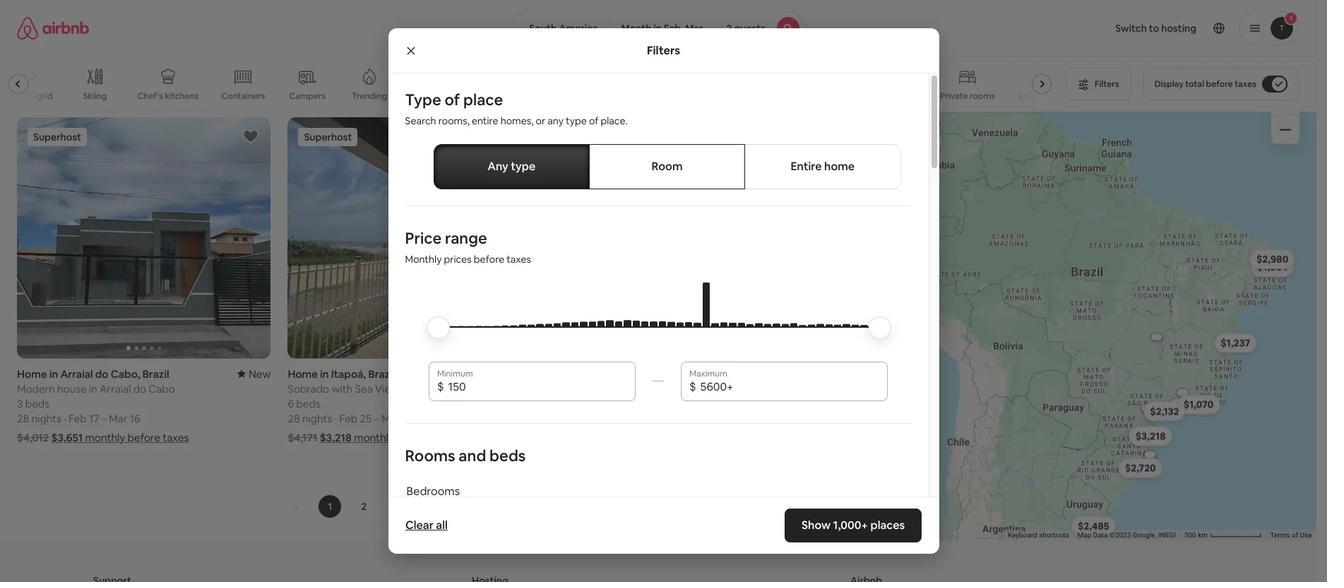 Task type: vqa. For each thing, say whether or not it's contained in the screenshot.
Apartment in Garopaba, Brazil Beautiful apartment in Ferrugem
yes



Task type: locate. For each thing, give the bounding box(es) containing it.
price range monthly prices before taxes
[[405, 228, 531, 266]]

thomé
[[80, 12, 115, 26], [79, 27, 113, 40]]

zoom out image
[[1281, 124, 1292, 136]]

1 up skiing
[[89, 57, 93, 70]]

use
[[1301, 531, 1313, 539]]

$1,070
[[1184, 399, 1215, 411]]

monthly inside home in itapoá, brazil sobrado with sea view & churras & pool 6 beds 28 nights · feb 25 – mar 24 $4,171 $3,218 monthly before taxes
[[354, 431, 394, 444]]

1 inside apartment in torres, brazil apt for year-round rentals 3 beds 28 nights · feb 1 – 29
[[631, 412, 635, 425]]

apartment inside apartment in garopaba, brazil beautiful apartment in ferrugem
[[559, 12, 615, 26]]

5.0 (18)
[[505, 367, 542, 381]]

in for apartment in torres, brazil apt for year-round rentals 3 beds 28 nights · feb 1 – 29
[[617, 367, 626, 381]]

29
[[103, 57, 115, 70], [374, 57, 386, 70], [645, 412, 657, 425]]

thomé left 'letras'
[[79, 27, 113, 40]]

cabin in são thomé das letras, brazil cabin in são thomé das letras 1 bed 28 nights · feb 1 – 29 $5,077 $3,664 monthly before taxes
[[17, 12, 200, 89]]

2 horizontal spatial 29
[[645, 412, 657, 425]]

1 vertical spatial type
[[511, 159, 536, 174]]

type of place search rooms, entire homes, or any type of place.
[[405, 90, 628, 127]]

brazil up cabo
[[143, 367, 169, 381]]

brazil for apartment in torres, brazil apt for year-round rentals 3 beds 28 nights · feb 1 – 29
[[664, 367, 691, 381]]

do down 'cabo,'
[[133, 382, 146, 396]]

2 left the guests
[[727, 22, 732, 35]]

None search field
[[512, 11, 806, 45]]

0 vertical spatial type
[[566, 114, 587, 127]]

place.
[[601, 114, 628, 127]]

before
[[131, 76, 164, 89], [402, 76, 434, 89], [1207, 78, 1234, 90], [474, 253, 505, 266], [128, 431, 160, 444], [397, 431, 429, 444]]

monthly down 25
[[354, 431, 394, 444]]

1 inside '28 nights · feb 1 – 29 $5,239 $4,273 monthly before taxes'
[[360, 57, 364, 70]]

apartment in garopaba, brazil beautiful apartment in ferrugem
[[559, 12, 717, 40]]

nights inside home in arraial do cabo, brazil modern house in arraial do cabo 3 beds 28 nights · feb 17 – mar 16 $4,012 $3,651 monthly before taxes
[[31, 412, 62, 425]]

– right 25
[[374, 412, 379, 425]]

apartment up beautiful
[[559, 12, 615, 26]]

brazil inside home in paranapanema, brazil refugio em santa cristina xiii
[[411, 12, 438, 26]]

1 vertical spatial new place to stay image
[[238, 367, 271, 381]]

beds down modern
[[25, 397, 50, 410]]

0 vertical spatial apartment
[[559, 12, 615, 26]]

nights inside apartment in torres, brazil apt for year-round rentals 3 beds 28 nights · feb 1 – 29
[[573, 412, 603, 425]]

2 horizontal spatial of
[[1293, 531, 1299, 539]]

feb inside '28 nights · feb 1 – 29 $5,239 $4,273 monthly before taxes'
[[340, 57, 358, 70]]

28 down apt
[[559, 412, 571, 425]]

0 vertical spatial new place to stay image
[[509, 12, 542, 26]]

15
[[631, 57, 641, 70]]

2 $ from the left
[[690, 379, 696, 394]]

taxes inside home in arraial do cabo, brazil modern house in arraial do cabo 3 beds 28 nights · feb 17 – mar 16 $4,012 $3,651 monthly before taxes
[[163, 431, 189, 444]]

– right 17
[[101, 412, 107, 425]]

1 horizontal spatial 2
[[727, 22, 732, 35]]

before inside home in itapoá, brazil sobrado with sea view & churras & pool 6 beds 28 nights · feb 25 – mar 24 $4,171 $3,218 monthly before taxes
[[397, 431, 429, 444]]

mar inside button
[[686, 22, 704, 35]]

3 down modern
[[17, 397, 23, 410]]

nights
[[31, 57, 62, 70], [302, 57, 333, 70], [31, 412, 62, 425], [302, 412, 333, 425], [573, 412, 603, 425]]

1 down "round"
[[631, 412, 635, 425]]

taxes right prices
[[507, 253, 531, 266]]

2 & from the left
[[452, 382, 459, 396]]

1 horizontal spatial 29
[[374, 57, 386, 70]]

home in itapoá, brazil sobrado with sea view & churras & pool 6 beds 28 nights · feb 25 – mar 24 $4,171 $3,218 monthly before taxes
[[288, 367, 482, 444]]

guests
[[735, 22, 766, 35]]

keyboard
[[1009, 531, 1038, 539]]

das left the letras,
[[117, 12, 135, 26]]

brazil up ferrugem
[[683, 12, 709, 26]]

nights up "$4,171"
[[302, 412, 333, 425]]

type inside the type of place search rooms, entire homes, or any type of place.
[[566, 114, 587, 127]]

taxes inside price range monthly prices before taxes
[[507, 253, 531, 266]]

grid
[[37, 90, 53, 102]]

clear
[[405, 518, 434, 533]]

taxes inside button
[[1235, 78, 1257, 90]]

1 vertical spatial arraial
[[100, 382, 131, 396]]

before inside 'cabin in são thomé das letras, brazil cabin in são thomé das letras 1 bed 28 nights · feb 1 – 29 $5,077 $3,664 monthly before taxes'
[[131, 76, 164, 89]]

$2,720 button
[[1120, 458, 1163, 478]]

29 inside apartment in torres, brazil apt for year-round rentals 3 beds 28 nights · feb 1 – 29
[[645, 412, 657, 425]]

3 inside apartment in torres, brazil apt for year-round rentals 3 beds 28 nights · feb 1 – 29
[[559, 397, 565, 410]]

0 vertical spatial 2
[[727, 22, 732, 35]]

new place to stay image
[[780, 12, 813, 26]]

brazil up view
[[369, 367, 395, 381]]

0 horizontal spatial $3,218
[[320, 431, 352, 444]]

28 up $5,239
[[288, 57, 300, 70]]

29 inside 'cabin in são thomé das letras, brazil cabin in são thomé das letras 1 bed 28 nights · feb 1 – 29 $5,077 $3,664 monthly before taxes'
[[103, 57, 115, 70]]

thomé left the letras,
[[80, 12, 115, 26]]

monthly inside 'cabin in são thomé das letras, brazil cabin in são thomé das letras 1 bed 28 nights · feb 1 – 29 $5,077 $3,664 monthly before taxes'
[[88, 76, 128, 89]]

· inside apartment in torres, brazil apt for year-round rentals 3 beds 28 nights · feb 1 – 29
[[606, 412, 608, 425]]

new
[[520, 12, 542, 26], [791, 12, 813, 26], [249, 367, 271, 381]]

add to wishlist: apartment in torres, brazil image
[[785, 128, 802, 145]]

tab list containing any type
[[434, 144, 901, 189]]

1 horizontal spatial new place to stay image
[[509, 12, 542, 26]]

clear all
[[405, 518, 448, 533]]

add to wishlist: home in itapoá, brazil image
[[514, 128, 531, 145]]

–
[[96, 57, 101, 70], [367, 57, 372, 70], [644, 57, 649, 70], [101, 412, 107, 425], [374, 412, 379, 425], [638, 412, 643, 425]]

$3,218 right "$4,171"
[[320, 431, 352, 444]]

monthly down 17
[[85, 431, 125, 444]]

$ text field
[[448, 380, 628, 394], [701, 380, 880, 394]]

taxes up boats
[[437, 76, 463, 89]]

0 horizontal spatial 3
[[17, 397, 23, 410]]

apartment inside apartment in torres, brazil apt for year-round rentals 3 beds 28 nights · feb 1 – 29
[[559, 367, 615, 381]]

$1,237
[[1221, 337, 1251, 350]]

1 down "santa"
[[360, 57, 364, 70]]

2 apartment from the top
[[559, 367, 615, 381]]

das
[[117, 12, 135, 26], [116, 27, 133, 40]]

1 vertical spatial apartment
[[559, 367, 615, 381]]

containers
[[221, 90, 265, 102]]

29 down "round"
[[645, 412, 657, 425]]

· up $3,664 at the top
[[64, 57, 66, 70]]

the-
[[20, 90, 37, 102]]

1 vertical spatial cabin
[[17, 27, 45, 40]]

do left 'cabo,'
[[95, 367, 109, 381]]

brazil
[[173, 12, 200, 26], [411, 12, 438, 26], [683, 12, 709, 26], [143, 367, 169, 381], [369, 367, 395, 381], [664, 367, 691, 381]]

south america button
[[512, 11, 610, 45]]

in inside home in paranapanema, brazil refugio em santa cristina xiii
[[320, 12, 329, 26]]

0 horizontal spatial do
[[95, 367, 109, 381]]

0 horizontal spatial new
[[249, 367, 271, 381]]

place
[[464, 90, 503, 110]]

nights down for
[[573, 412, 603, 425]]

letras
[[135, 27, 165, 40]]

keyboard shortcuts
[[1009, 531, 1070, 539]]

nights up $5,239
[[302, 57, 333, 70]]

mar left 14
[[651, 57, 670, 70]]

in inside button
[[654, 22, 662, 35]]

1 horizontal spatial $ text field
[[701, 380, 880, 394]]

america
[[559, 22, 598, 35]]

entire home button
[[745, 144, 901, 189]]

brazil inside home in itapoá, brazil sobrado with sea view & churras & pool 6 beds 28 nights · feb 25 – mar 24 $4,171 $3,218 monthly before taxes
[[369, 367, 395, 381]]

type
[[566, 114, 587, 127], [511, 159, 536, 174]]

1 vertical spatial of
[[589, 114, 599, 127]]

home up sobrado
[[288, 367, 318, 381]]

1 vertical spatial são
[[58, 27, 76, 40]]

$3,218
[[1136, 430, 1167, 443], [320, 431, 352, 444]]

2 3 from the left
[[559, 397, 565, 410]]

inegi
[[1159, 531, 1177, 539]]

0 vertical spatial arraial
[[60, 367, 93, 381]]

show 1,000+ places
[[802, 518, 906, 533]]

all
[[436, 518, 448, 533]]

before up type
[[402, 76, 434, 89]]

home inside home in itapoá, brazil sobrado with sea view & churras & pool 6 beds 28 nights · feb 25 – mar 24 $4,171 $3,218 monthly before taxes
[[288, 367, 318, 381]]

brazil inside apartment in garopaba, brazil beautiful apartment in ferrugem
[[683, 12, 709, 26]]

homes,
[[501, 114, 534, 127]]

2 guests
[[727, 22, 766, 35]]

2 vertical spatial of
[[1293, 531, 1299, 539]]

0 vertical spatial do
[[95, 367, 109, 381]]

0 horizontal spatial of
[[445, 90, 460, 110]]

monthly up skiing
[[88, 76, 128, 89]]

feb
[[69, 57, 87, 70], [340, 57, 358, 70], [611, 57, 629, 70], [69, 412, 87, 425], [340, 412, 358, 425], [611, 412, 629, 425]]

& left pool
[[452, 382, 459, 396]]

home in arraial do cabo, brazil modern house in arraial do cabo 3 beds 28 nights · feb 17 – mar 16 $4,012 $3,651 monthly before taxes
[[17, 367, 189, 444]]

28 down bed
[[17, 57, 29, 70]]

tab list
[[434, 144, 901, 189]]

feb up $3,664 at the top
[[69, 57, 87, 70]]

beds
[[25, 397, 50, 410], [296, 397, 321, 410], [567, 397, 591, 410], [490, 446, 526, 466]]

new place to stay image
[[509, 12, 542, 26], [238, 367, 271, 381]]

map
[[1078, 531, 1092, 539]]

of left use
[[1293, 531, 1299, 539]]

apartment up for
[[559, 367, 615, 381]]

feb left 17
[[69, 412, 87, 425]]

campers
[[289, 90, 326, 102]]

– inside 'cabin in são thomé das letras, brazil cabin in são thomé das letras 1 bed 28 nights · feb 1 – 29 $5,077 $3,664 monthly before taxes'
[[96, 57, 101, 70]]

arraial up house
[[60, 367, 93, 381]]

ferrugem
[[670, 27, 717, 40]]

0 horizontal spatial $ text field
[[448, 380, 628, 394]]

$3,651
[[51, 431, 83, 444]]

– inside home in arraial do cabo, brazil modern house in arraial do cabo 3 beds 28 nights · feb 17 – mar 16 $4,012 $3,651 monthly before taxes
[[101, 412, 107, 425]]

feb left 25
[[340, 412, 358, 425]]

lakefront
[[1019, 90, 1058, 102]]

1 horizontal spatial &
[[452, 382, 459, 396]]

24
[[403, 412, 415, 425]]

arraial
[[60, 367, 93, 381], [100, 382, 131, 396]]

$3,218 down $2,132 button at the right bottom of page
[[1136, 430, 1167, 443]]

home up modern
[[17, 367, 47, 381]]

29 up skiing
[[103, 57, 115, 70]]

2 inside button
[[727, 22, 732, 35]]

28 up $4,012
[[17, 412, 29, 425]]

0 horizontal spatial type
[[511, 159, 536, 174]]

28 down 6
[[288, 412, 300, 425]]

data
[[1094, 531, 1109, 539]]

2 right 1 link
[[361, 500, 367, 513]]

before up chef's
[[131, 76, 164, 89]]

taxes right total
[[1235, 78, 1257, 90]]

brazil for home in paranapanema, brazil refugio em santa cristina xiii
[[411, 12, 438, 26]]

1 $ text field from the left
[[448, 380, 628, 394]]

1 horizontal spatial $
[[690, 379, 696, 394]]

in inside apartment in torres, brazil apt for year-round rentals 3 beds 28 nights · feb 1 – 29
[[617, 367, 626, 381]]

28 inside '28 nights · feb 1 – 29 $5,239 $4,273 monthly before taxes'
[[288, 57, 300, 70]]

brazil up xiii
[[411, 12, 438, 26]]

in for month in feb, mar
[[654, 22, 662, 35]]

group
[[0, 57, 1058, 112], [17, 118, 271, 359], [288, 118, 542, 359], [559, 118, 813, 359]]

1 horizontal spatial arraial
[[100, 382, 131, 396]]

monthly inside home in arraial do cabo, brazil modern house in arraial do cabo 3 beds 28 nights · feb 17 – mar 16 $4,012 $3,651 monthly before taxes
[[85, 431, 125, 444]]

1 horizontal spatial type
[[566, 114, 587, 127]]

apartment
[[559, 12, 615, 26], [559, 367, 615, 381]]

0 vertical spatial das
[[117, 12, 135, 26]]

home inside home in arraial do cabo, brazil modern house in arraial do cabo 3 beds 28 nights · feb 17 – mar 16 $4,012 $3,651 monthly before taxes
[[17, 367, 47, 381]]

0 horizontal spatial 29
[[103, 57, 115, 70]]

28 inside apartment in torres, brazil apt for year-round rentals 3 beds 28 nights · feb 1 – 29
[[559, 412, 571, 425]]

in for home in arraial do cabo, brazil modern house in arraial do cabo 3 beds 28 nights · feb 17 – mar 16 $4,012 $3,651 monthly before taxes
[[49, 367, 58, 381]]

taxes down cabo
[[163, 431, 189, 444]]

feb down year-
[[611, 412, 629, 425]]

1,000+
[[834, 518, 869, 533]]

· down year-
[[606, 412, 608, 425]]

0 horizontal spatial arraial
[[60, 367, 93, 381]]

500
[[1185, 531, 1197, 539]]

$4,171
[[288, 431, 318, 444]]

nights up $4,012
[[31, 412, 62, 425]]

28 inside home in arraial do cabo, brazil modern house in arraial do cabo 3 beds 28 nights · feb 17 – mar 16 $4,012 $3,651 monthly before taxes
[[17, 412, 29, 425]]

trending
[[352, 90, 388, 102]]

$1,188
[[873, 202, 901, 215]]

1 vertical spatial do
[[133, 382, 146, 396]]

taxes up rooms
[[432, 431, 458, 444]]

home inside home in paranapanema, brazil refugio em santa cristina xiii
[[288, 12, 318, 26]]

2 for 2
[[361, 500, 367, 513]]

2 $ text field from the left
[[701, 380, 880, 394]]

$ right rentals
[[690, 379, 696, 394]]

1 horizontal spatial new
[[520, 12, 542, 26]]

group for home in itapoá, brazil
[[288, 118, 542, 359]]

$5,077
[[17, 76, 50, 89]]

before inside '28 nights · feb 1 – 29 $5,239 $4,273 monthly before taxes'
[[402, 76, 434, 89]]

feb up $4,273
[[340, 57, 358, 70]]

1 apartment from the top
[[559, 12, 615, 26]]

before down 24
[[397, 431, 429, 444]]

mar right feb,
[[686, 22, 704, 35]]

1 $ from the left
[[437, 379, 444, 394]]

29 down cristina
[[374, 57, 386, 70]]

– down "santa"
[[367, 57, 372, 70]]

beds inside home in itapoá, brazil sobrado with sea view & churras & pool 6 beds 28 nights · feb 25 – mar 24 $4,171 $3,218 monthly before taxes
[[296, 397, 321, 410]]

25
[[360, 412, 372, 425]]

$ for second $ text field from right
[[437, 379, 444, 394]]

home up refugio
[[288, 12, 318, 26]]

of right boats
[[445, 90, 460, 110]]

$2,027
[[897, 134, 928, 147]]

· up $4,273
[[335, 57, 337, 70]]

0 horizontal spatial $
[[437, 379, 444, 394]]

0 vertical spatial of
[[445, 90, 460, 110]]

· inside home in arraial do cabo, brazil modern house in arraial do cabo 3 beds 28 nights · feb 17 – mar 16 $4,012 $3,651 monthly before taxes
[[64, 412, 66, 425]]

$1,294
[[889, 135, 920, 148]]

& right view
[[402, 382, 409, 396]]

monthly for cabin in são thomé das letras, brazil cabin in são thomé das letras 1 bed 28 nights · feb 1 – 29 $5,077 $3,664 monthly before taxes
[[88, 76, 128, 89]]

before down 16
[[128, 431, 160, 444]]

– down "round"
[[638, 412, 643, 425]]

before right total
[[1207, 78, 1234, 90]]

$ left pool
[[437, 379, 444, 394]]

· left 25
[[335, 412, 337, 425]]

new place to stay image for home in paranapanema, brazil refugio em santa cristina xiii
[[509, 12, 542, 26]]

beds down for
[[567, 397, 591, 410]]

arraial down 'cabo,'
[[100, 382, 131, 396]]

beds right the and
[[490, 446, 526, 466]]

0 horizontal spatial &
[[402, 382, 409, 396]]

paranapanema,
[[331, 12, 408, 26]]

type inside any type "button"
[[511, 159, 536, 174]]

– inside '28 nights · feb 1 – 29 $5,239 $4,273 monthly before taxes'
[[367, 57, 372, 70]]

1 vertical spatial 2
[[361, 500, 367, 513]]

nights down bed
[[31, 57, 62, 70]]

0 horizontal spatial new place to stay image
[[238, 367, 271, 381]]

mar left 24
[[382, 412, 400, 425]]

· up $3,651
[[64, 412, 66, 425]]

brazil inside home in arraial do cabo, brazil modern house in arraial do cabo 3 beds 28 nights · feb 17 – mar 16 $4,012 $3,651 monthly before taxes
[[143, 367, 169, 381]]

taxes up kitchens
[[166, 76, 192, 89]]

1 cabin from the top
[[17, 12, 46, 26]]

monthly up trending
[[359, 76, 399, 89]]

6
[[288, 397, 294, 410]]

1 & from the left
[[402, 382, 409, 396]]

churras
[[411, 382, 449, 396]]

500 km
[[1185, 531, 1211, 539]]

apartment for beautiful
[[559, 12, 615, 26]]

– up skiing
[[96, 57, 101, 70]]

brazil right the letras,
[[173, 12, 200, 26]]

2 horizontal spatial new
[[791, 12, 813, 26]]

brazil inside apartment in torres, brazil apt for year-round rentals 3 beds 28 nights · feb 1 – 29
[[664, 367, 691, 381]]

28
[[17, 57, 29, 70], [288, 57, 300, 70], [17, 412, 29, 425], [288, 412, 300, 425], [559, 412, 571, 425]]

· inside home in itapoá, brazil sobrado with sea view & churras & pool 6 beds 28 nights · feb 25 – mar 24 $4,171 $3,218 monthly before taxes
[[335, 412, 337, 425]]

1 vertical spatial das
[[116, 27, 133, 40]]

mar left 16
[[109, 412, 128, 425]]

1 horizontal spatial of
[[589, 114, 599, 127]]

$1,834
[[1258, 261, 1289, 273]]

of left the place.
[[589, 114, 599, 127]]

before down "range"
[[474, 253, 505, 266]]

apt
[[559, 382, 577, 396]]

0 vertical spatial cabin
[[17, 12, 46, 26]]

3 down apt
[[559, 397, 565, 410]]

brazil up rentals
[[664, 367, 691, 381]]

in inside home in itapoá, brazil sobrado with sea view & churras & pool 6 beds 28 nights · feb 25 – mar 24 $4,171 $3,218 monthly before taxes
[[320, 367, 329, 381]]

tab list inside filters dialog
[[434, 144, 901, 189]]

beautiful
[[559, 27, 602, 40]]

1 3 from the left
[[17, 397, 23, 410]]

1 horizontal spatial 3
[[559, 397, 565, 410]]

são
[[59, 12, 78, 26], [58, 27, 76, 40]]

1 horizontal spatial $3,218
[[1136, 430, 1167, 443]]

previous image
[[293, 502, 302, 511]]

beds down sobrado
[[296, 397, 321, 410]]

itapoá,
[[331, 367, 366, 381]]

das left 'letras'
[[116, 27, 133, 40]]

0 horizontal spatial 2
[[361, 500, 367, 513]]

entire
[[472, 114, 499, 127]]

– inside home in itapoá, brazil sobrado with sea view & churras & pool 6 beds 28 nights · feb 25 – mar 24 $4,171 $3,218 monthly before taxes
[[374, 412, 379, 425]]

in for apartment in garopaba, brazil beautiful apartment in ferrugem
[[617, 12, 626, 26]]



Task type: describe. For each thing, give the bounding box(es) containing it.
for
[[580, 382, 594, 396]]

room
[[652, 159, 683, 174]]

mar inside home in itapoá, brazil sobrado with sea view & churras & pool 6 beds 28 nights · feb 25 – mar 24 $4,171 $3,218 monthly before taxes
[[382, 412, 400, 425]]

3 inside home in arraial do cabo, brazil modern house in arraial do cabo 3 beds 28 nights · feb 17 – mar 16 $4,012 $3,651 monthly before taxes
[[17, 397, 23, 410]]

xiii
[[415, 27, 430, 40]]

search
[[405, 114, 437, 127]]

before inside price range monthly prices before taxes
[[474, 253, 505, 266]]

profile element
[[823, 0, 1300, 57]]

display
[[1155, 78, 1184, 90]]

nights inside 'cabin in são thomé das letras, brazil cabin in são thomé das letras 1 bed 28 nights · feb 1 – 29 $5,077 $3,664 monthly before taxes'
[[31, 57, 62, 70]]

in for cabin in são thomé das letras, brazil cabin in são thomé das letras 1 bed 28 nights · feb 1 – 29 $5,077 $3,664 monthly before taxes
[[48, 12, 57, 26]]

prices
[[444, 253, 472, 266]]

taxes inside home in itapoá, brazil sobrado with sea view & churras & pool 6 beds 28 nights · feb 25 – mar 24 $4,171 $3,218 monthly before taxes
[[432, 431, 458, 444]]

modern
[[17, 382, 55, 396]]

$1,294 button
[[883, 131, 943, 151]]

boats
[[421, 90, 443, 102]]

sobrado
[[288, 382, 329, 396]]

google image
[[833, 522, 880, 540]]

brazil for apartment in garopaba, brazil beautiful apartment in ferrugem
[[683, 12, 709, 26]]

cabo
[[149, 382, 175, 396]]

house
[[57, 382, 87, 396]]

private
[[941, 90, 968, 102]]

$1,070 button
[[1178, 395, 1221, 415]]

16
[[130, 412, 141, 425]]

· inside 'cabin in são thomé das letras, brazil cabin in são thomé das letras 1 bed 28 nights · feb 1 – 29 $5,077 $3,664 monthly before taxes'
[[64, 57, 66, 70]]

– right the 15
[[644, 57, 649, 70]]

cristina
[[376, 27, 413, 40]]

display total before taxes button
[[1143, 67, 1300, 101]]

apartment for apt
[[559, 367, 615, 381]]

terms
[[1271, 531, 1291, 539]]

$2,027 button
[[890, 131, 934, 151]]

zoom in image
[[1281, 95, 1292, 107]]

add to wishlist: home in arraial do cabo, brazil image
[[243, 128, 260, 145]]

feb inside home in itapoá, brazil sobrado with sea view & churras & pool 6 beds 28 nights · feb 25 – mar 24 $4,171 $3,218 monthly before taxes
[[340, 412, 358, 425]]

refugio
[[288, 27, 326, 40]]

mar inside home in arraial do cabo, brazil modern house in arraial do cabo 3 beds 28 nights · feb 17 – mar 16 $4,012 $3,651 monthly before taxes
[[109, 412, 128, 425]]

most stays cost more than $1,400 per night. image
[[440, 283, 877, 368]]

before inside home in arraial do cabo, brazil modern house in arraial do cabo 3 beds 28 nights · feb 17 – mar 16 $4,012 $3,651 monthly before taxes
[[128, 431, 160, 444]]

range
[[445, 228, 488, 248]]

keyboard shortcuts button
[[1009, 531, 1070, 541]]

$2,980 button
[[1251, 250, 1296, 269]]

month in feb, mar
[[622, 22, 704, 35]]

500 km button
[[1181, 531, 1267, 541]]

private rooms
[[941, 90, 996, 102]]

1 right previous icon
[[328, 500, 332, 513]]

5.0
[[505, 367, 520, 381]]

new for home in arraial do cabo, brazil modern house in arraial do cabo 3 beds 28 nights · feb 17 – mar 16 $4,012 $3,651 monthly before taxes
[[249, 367, 271, 381]]

any type
[[488, 159, 536, 174]]

in for home in paranapanema, brazil refugio em santa cristina xiii
[[320, 12, 329, 26]]

nights inside '28 nights · feb 1 – 29 $5,239 $4,273 monthly before taxes'
[[302, 57, 333, 70]]

places
[[871, 518, 906, 533]]

2 link
[[353, 495, 375, 518]]

$3,218 inside "button"
[[1136, 430, 1167, 443]]

28 inside 'cabin in são thomé das letras, brazil cabin in são thomé das letras 1 bed 28 nights · feb 1 – 29 $5,077 $3,664 monthly before taxes'
[[17, 57, 29, 70]]

none search field containing south america
[[512, 11, 806, 45]]

google,
[[1134, 531, 1157, 539]]

room button
[[589, 144, 746, 189]]

2 for 2 guests
[[727, 22, 732, 35]]

filters
[[647, 43, 681, 58]]

feb inside apartment in torres, brazil apt for year-round rentals 3 beds 28 nights · feb 1 – 29
[[611, 412, 629, 425]]

letras,
[[137, 12, 171, 26]]

group containing off-the-grid
[[0, 57, 1058, 112]]

view
[[375, 382, 399, 396]]

group for apartment in torres, brazil
[[559, 118, 813, 359]]

– inside apartment in torres, brazil apt for year-round rentals 3 beds 28 nights · feb 1 – 29
[[638, 412, 643, 425]]

29 inside '28 nights · feb 1 – 29 $5,239 $4,273 monthly before taxes'
[[374, 57, 386, 70]]

(18)
[[523, 367, 542, 381]]

monthly
[[405, 253, 442, 266]]

28 nights · feb 1 – 29 $5,239 $4,273 monthly before taxes
[[288, 57, 463, 89]]

map data ©2023 google, inegi
[[1078, 531, 1177, 539]]

kitchens
[[165, 90, 199, 102]]

garopaba,
[[628, 12, 680, 26]]

of for terms
[[1293, 531, 1299, 539]]

chef's
[[137, 90, 163, 102]]

new place to stay image for home in arraial do cabo, brazil modern house in arraial do cabo 3 beds 28 nights · feb 17 – mar 16 $4,012 $3,651 monthly before taxes
[[238, 367, 271, 381]]

show
[[802, 518, 831, 533]]

home for home in arraial do cabo, brazil modern house in arraial do cabo 3 beds 28 nights · feb 17 – mar 16 $4,012 $3,651 monthly before taxes
[[17, 367, 47, 381]]

filters dialog
[[388, 28, 940, 582]]

google map
showing 32 stays. including 1 saved stay. region
[[830, 70, 1318, 540]]

monthly for home in itapoá, brazil sobrado with sea view & churras & pool 6 beds 28 nights · feb 25 – mar 24 $4,171 $3,218 monthly before taxes
[[354, 431, 394, 444]]

price
[[405, 228, 442, 248]]

sea
[[355, 382, 373, 396]]

1 link
[[319, 495, 341, 518]]

apartment
[[604, 27, 657, 40]]

beds inside filters dialog
[[490, 446, 526, 466]]

taxes inside 'cabin in são thomé das letras, brazil cabin in são thomé das letras 1 bed 28 nights · feb 1 – 29 $5,077 $3,664 monthly before taxes'
[[166, 76, 192, 89]]

$2,132 button
[[1145, 402, 1186, 421]]

taxes inside '28 nights · feb 1 – 29 $5,239 $4,273 monthly before taxes'
[[437, 76, 463, 89]]

before inside button
[[1207, 78, 1234, 90]]

pool
[[461, 382, 482, 396]]

beds inside home in arraial do cabo, brazil modern house in arraial do cabo 3 beds 28 nights · feb 17 – mar 16 $4,012 $3,651 monthly before taxes
[[25, 397, 50, 410]]

$3,218 inside home in itapoá, brazil sobrado with sea view & churras & pool 6 beds 28 nights · feb 25 – mar 24 $4,171 $3,218 monthly before taxes
[[320, 431, 352, 444]]

home
[[825, 159, 855, 174]]

1 vertical spatial thomé
[[79, 27, 113, 40]]

home for home in itapoá, brazil sobrado with sea view & churras & pool 6 beds 28 nights · feb 25 – mar 24 $4,171 $3,218 monthly before taxes
[[288, 367, 318, 381]]

feb left the 15
[[611, 57, 629, 70]]

brazil for home in itapoá, brazil sobrado with sea view & churras & pool 6 beds 28 nights · feb 25 – mar 24 $4,171 $3,218 monthly before taxes
[[369, 367, 395, 381]]

in for home in itapoá, brazil sobrado with sea view & churras & pool 6 beds 28 nights · feb 25 – mar 24 $4,171 $3,218 monthly before taxes
[[320, 367, 329, 381]]

bedrooms
[[407, 484, 460, 499]]

monthly for home in arraial do cabo, brazil modern house in arraial do cabo 3 beds 28 nights · feb 17 – mar 16 $4,012 $3,651 monthly before taxes
[[85, 431, 125, 444]]

with
[[332, 382, 353, 396]]

17
[[89, 412, 99, 425]]

$4,012
[[17, 431, 49, 444]]

©2023
[[1110, 531, 1132, 539]]

of for type
[[445, 90, 460, 110]]

chef's kitchens
[[137, 90, 199, 102]]

28 inside home in itapoá, brazil sobrado with sea view & churras & pool 6 beds 28 nights · feb 25 – mar 24 $4,171 $3,218 monthly before taxes
[[288, 412, 300, 425]]

month in feb, mar button
[[610, 11, 716, 45]]

1 left bed
[[17, 42, 21, 55]]

0 vertical spatial thomé
[[80, 12, 115, 26]]

0 vertical spatial são
[[59, 12, 78, 26]]

home for home in paranapanema, brazil refugio em santa cristina xiii
[[288, 12, 318, 26]]

any
[[488, 159, 509, 174]]

1 horizontal spatial do
[[133, 382, 146, 396]]

display total before taxes
[[1155, 78, 1257, 90]]

· inside '28 nights · feb 1 – 29 $5,239 $4,273 monthly before taxes'
[[335, 57, 337, 70]]

terms of use link
[[1271, 531, 1313, 539]]

nights inside home in itapoá, brazil sobrado with sea view & churras & pool 6 beds 28 nights · feb 25 – mar 24 $4,171 $3,218 monthly before taxes
[[302, 412, 333, 425]]

and
[[459, 446, 486, 466]]

santa
[[346, 27, 373, 40]]

2 guests button
[[715, 11, 806, 45]]

$2,720
[[1126, 462, 1157, 475]]

feb 15 – mar 14
[[611, 57, 683, 70]]

beds inside apartment in torres, brazil apt for year-round rentals 3 beds 28 nights · feb 1 – 29
[[567, 397, 591, 410]]

feb inside home in arraial do cabo, brazil modern house in arraial do cabo 3 beds 28 nights · feb 17 – mar 16 $4,012 $3,651 monthly before taxes
[[69, 412, 87, 425]]

2 cabin from the top
[[17, 27, 45, 40]]

feb inside 'cabin in são thomé das letras, brazil cabin in são thomé das letras 1 bed 28 nights · feb 1 – 29 $5,077 $3,664 monthly before taxes'
[[69, 57, 87, 70]]

monthly inside '28 nights · feb 1 – 29 $5,239 $4,273 monthly before taxes'
[[359, 76, 399, 89]]

new for home in paranapanema, brazil refugio em santa cristina xiii
[[520, 12, 542, 26]]

entire
[[791, 159, 822, 174]]

$5,239
[[288, 76, 321, 89]]

golfing
[[479, 90, 509, 102]]

$ for second $ text field
[[690, 379, 696, 394]]

cabo,
[[111, 367, 140, 381]]

any type button
[[434, 144, 590, 189]]

brazil inside 'cabin in são thomé das letras, brazil cabin in são thomé das letras 1 bed 28 nights · feb 1 – 29 $5,077 $3,664 monthly before taxes'
[[173, 12, 200, 26]]

group for home in arraial do cabo, brazil
[[17, 118, 271, 359]]

torres,
[[628, 367, 662, 381]]

$2,485 button
[[1072, 516, 1117, 536]]

rooms
[[405, 446, 456, 466]]

clear all button
[[398, 512, 455, 540]]

any
[[548, 114, 564, 127]]

$3,664
[[52, 76, 86, 89]]

em
[[328, 27, 343, 40]]



